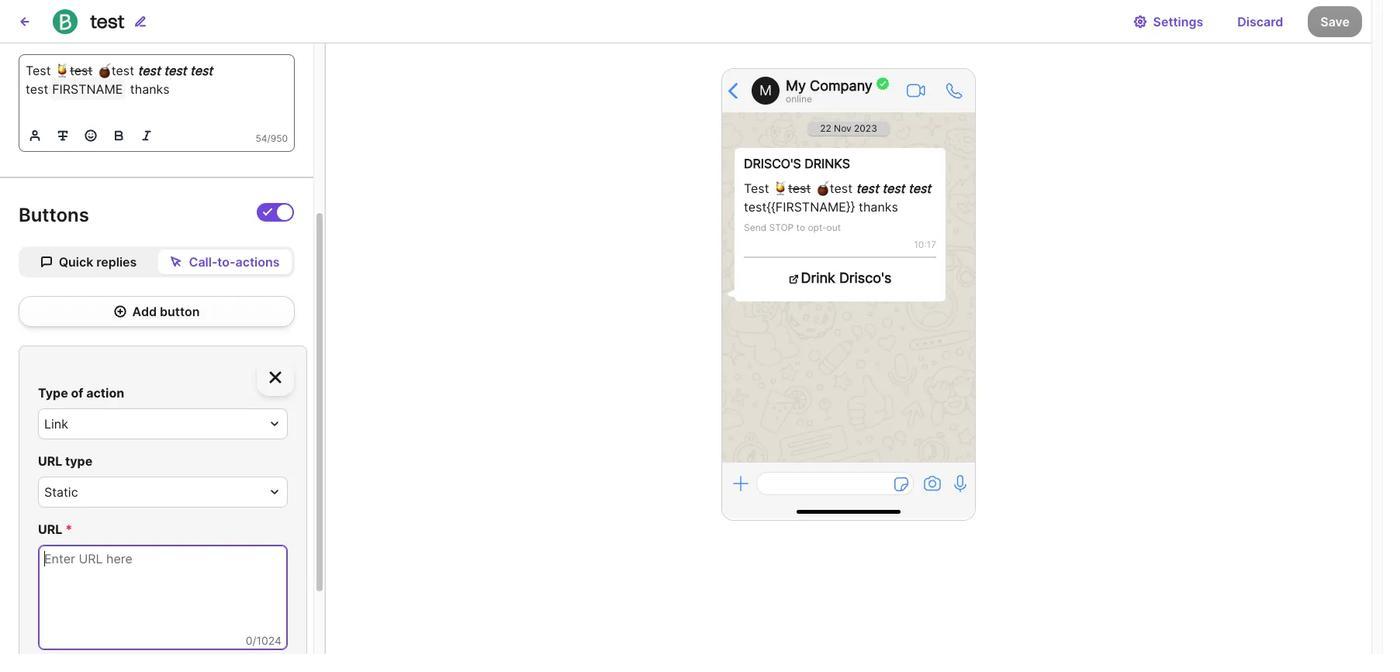 Task type: vqa. For each thing, say whether or not it's contained in the screenshot.
the any
no



Task type: locate. For each thing, give the bounding box(es) containing it.
nov
[[834, 123, 852, 134]]

0 vertical spatial 🧉test
[[96, 63, 134, 79]]

🧉test up {{firstname}} thanks
[[814, 181, 853, 196]]

stop
[[769, 222, 794, 234]]

🍹 for {{firstname}}
[[773, 181, 788, 196]]

test
[[90, 10, 125, 32], [70, 63, 93, 79], [138, 63, 160, 79], [164, 63, 187, 79], [190, 63, 213, 79], [26, 82, 48, 97], [744, 181, 935, 215], [788, 181, 811, 196], [856, 181, 879, 196], [882, 181, 905, 196], [908, 181, 931, 196]]

quick replies button
[[22, 250, 155, 275]]

🍹 up the "firstname"
[[54, 63, 70, 79]]

test
[[26, 63, 51, 79], [744, 181, 769, 196]]

actions
[[235, 255, 280, 270]]

🧉test inside rich text editor, main text box
[[96, 63, 134, 79]]

1 url from the top
[[38, 454, 62, 470]]

send
[[744, 222, 767, 234]]

url left *
[[38, 522, 62, 538]]

add button
[[132, 304, 200, 320]]

0 horizontal spatial 🧉test
[[96, 63, 134, 79]]

1 vertical spatial 🧉test
[[814, 181, 853, 196]]

url left type
[[38, 454, 62, 470]]

None checkbox
[[257, 203, 294, 222]]

🍹 inside rich text editor, main text box
[[54, 63, 70, 79]]

link button
[[38, 409, 288, 440]]

*
[[65, 522, 72, 538]]

replies
[[96, 255, 137, 270]]

0 horizontal spatial test
[[26, 63, 51, 79]]

0 horizontal spatial test 🍹 test 🧉test
[[26, 63, 134, 79]]

drinks
[[805, 156, 850, 171]]

test 🍹 test 🧉test up the "firstname"
[[26, 63, 134, 79]]

url
[[38, 454, 62, 470], [38, 522, 62, 538]]

drink
[[801, 270, 835, 286]]

dialog
[[1372, 0, 1383, 655]]

🧉test
[[96, 63, 134, 79], [814, 181, 853, 196]]

22 nov 2023
[[820, 123, 877, 134]]

0 vertical spatial url
[[38, 454, 62, 470]]

1 horizontal spatial 🍹
[[773, 181, 788, 196]]

drink drisco's
[[801, 270, 892, 286]]

0 vertical spatial 🍹
[[54, 63, 70, 79]]

to-
[[218, 255, 236, 270]]

1 horizontal spatial test 🍹 test 🧉test
[[744, 181, 853, 196]]

my company online
[[786, 77, 873, 104]]

action
[[86, 386, 124, 401]]

my
[[786, 77, 806, 93]]

add button button
[[19, 297, 295, 328]]

call-to-actions
[[189, 255, 280, 270]]

⁠⁠⁠⁠⁠⁠⁠ thanks
[[127, 82, 170, 97]]

1 vertical spatial url
[[38, 522, 62, 538]]

🍹
[[54, 63, 70, 79], [773, 181, 788, 196]]

0 vertical spatial test
[[26, 63, 51, 79]]

test down back button image
[[26, 63, 51, 79]]

type
[[65, 454, 93, 470]]

1 horizontal spatial 🧉test
[[814, 181, 853, 196]]

950
[[271, 133, 288, 144]]

test 🍹 test 🧉test
[[26, 63, 134, 79], [744, 181, 853, 196]]

test inside rich text editor, main text box
[[26, 63, 51, 79]]

type
[[38, 386, 68, 401]]

🧉test up the "firstname"
[[96, 63, 134, 79]]

1 horizontal spatial test
[[744, 181, 769, 196]]

url for url *
[[38, 522, 62, 538]]

54
[[256, 133, 267, 144]]

test for test test test test firstname ⁠⁠⁠⁠⁠⁠⁠ thanks
[[26, 63, 51, 79]]

1 vertical spatial test
[[744, 181, 769, 196]]

save
[[1321, 14, 1350, 29]]

test 🍹 test 🧉test up {{firstname}} at the top of the page
[[744, 181, 853, 196]]

quick replies
[[59, 255, 137, 270]]

test for {{firstname}} thanks
[[744, 181, 769, 196]]

0 horizontal spatial 🍹
[[54, 63, 70, 79]]

1 vertical spatial test 🍹 test 🧉test
[[744, 181, 853, 196]]

test 🍹 test 🧉test inside rich text editor, main text box
[[26, 63, 134, 79]]

/
[[267, 133, 271, 144]]

0 vertical spatial test 🍹 test 🧉test
[[26, 63, 134, 79]]

1 vertical spatial 🍹
[[773, 181, 788, 196]]

settings button
[[1121, 6, 1216, 37]]

company
[[810, 77, 873, 93]]

call-to-actions button
[[158, 250, 292, 275]]

2 url from the top
[[38, 522, 62, 538]]

test down drisco's
[[744, 181, 769, 196]]

discard button
[[1225, 6, 1296, 37]]

2023
[[854, 123, 877, 134]]

url for url type
[[38, 454, 62, 470]]

test 🍹 test 🧉test for {{firstname}}
[[744, 181, 853, 196]]

test test test test firstname ⁠⁠⁠⁠⁠⁠⁠ thanks
[[26, 63, 213, 97]]

🍹 down drisco's
[[773, 181, 788, 196]]

edit template name image
[[134, 15, 146, 28]]

quick
[[59, 255, 93, 270]]



Task type: describe. For each thing, give the bounding box(es) containing it.
{{firstname}}
[[767, 199, 855, 215]]

discard
[[1238, 14, 1283, 29]]

firstname
[[52, 82, 123, 97]]

22
[[820, 123, 831, 134]]

link
[[44, 417, 68, 432]]

🍹 for firstname
[[54, 63, 70, 79]]

test test test
[[856, 181, 931, 196]]

url type
[[38, 454, 93, 470]]

drisco's
[[839, 270, 892, 286]]

out
[[827, 222, 841, 234]]

to
[[796, 222, 805, 234]]

drisco's drinks
[[744, 156, 850, 171]]

buttons
[[19, 204, 89, 227]]

save button
[[1308, 6, 1362, 37]]

10:17
[[914, 239, 936, 251]]

opt-
[[808, 222, 827, 234]]

type of action
[[38, 386, 124, 401]]

settings
[[1153, 14, 1204, 29]]

{{firstname}} thanks
[[767, 199, 898, 215]]

add
[[132, 304, 157, 320]]

🧉test for {{firstname}}
[[814, 181, 853, 196]]

send stop to opt-out 10:17
[[744, 222, 936, 251]]

drisco's
[[744, 156, 801, 171]]

static button
[[38, 477, 288, 508]]

m
[[760, 82, 772, 99]]

static
[[44, 485, 78, 501]]

thanks
[[859, 199, 898, 215]]

test 🍹 test 🧉test for firstname
[[26, 63, 134, 79]]

url *
[[38, 522, 72, 538]]

online
[[786, 93, 812, 104]]

back button image
[[19, 15, 31, 28]]

Rich Text Editor, main text field
[[19, 55, 294, 120]]

button
[[160, 304, 200, 320]]

call-
[[189, 255, 218, 270]]

Enter URL here text field
[[38, 546, 288, 651]]

54 / 950
[[256, 133, 288, 144]]

of
[[71, 386, 83, 401]]

🧉test for firstname
[[96, 63, 134, 79]]



